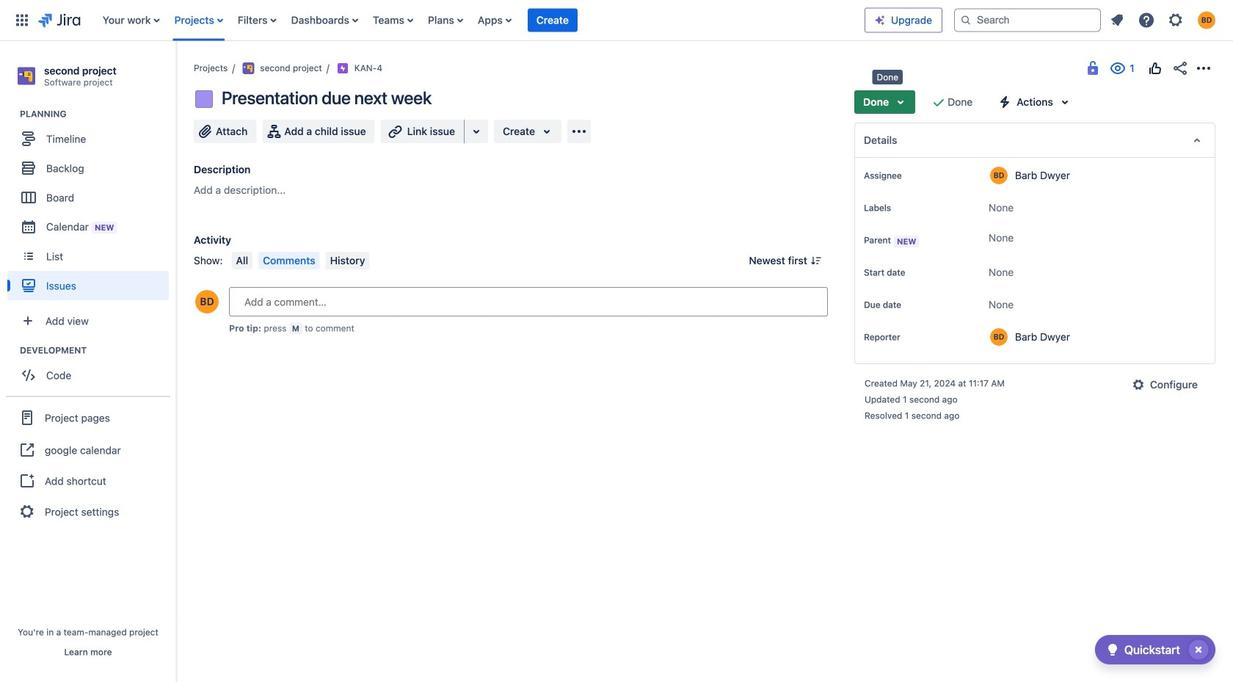 Task type: vqa. For each thing, say whether or not it's contained in the screenshot.
Copy link image
no



Task type: locate. For each thing, give the bounding box(es) containing it.
second project image
[[243, 62, 254, 74]]

dismiss quickstart image
[[1188, 638, 1211, 662]]

jira image
[[38, 11, 81, 29], [38, 11, 81, 29]]

list item
[[528, 0, 578, 41]]

add app image
[[571, 123, 588, 140]]

notifications image
[[1109, 11, 1127, 29]]

Search field
[[955, 8, 1102, 32]]

heading for development icon
[[20, 345, 176, 356]]

heading
[[20, 108, 176, 120], [20, 345, 176, 356]]

actions image
[[1196, 59, 1213, 77]]

1 heading from the top
[[20, 108, 176, 120]]

details element
[[855, 123, 1216, 158]]

1 vertical spatial group
[[7, 345, 176, 395]]

0 vertical spatial heading
[[20, 108, 176, 120]]

None search field
[[955, 8, 1102, 32]]

group
[[7, 108, 176, 305], [7, 345, 176, 395], [6, 396, 170, 533]]

list
[[95, 0, 865, 41], [1105, 7, 1225, 33]]

tooltip
[[873, 70, 904, 84]]

Add a comment… field
[[229, 287, 828, 317]]

sidebar navigation image
[[160, 59, 192, 88]]

menu bar
[[229, 252, 373, 270]]

banner
[[0, 0, 1234, 41]]

1 vertical spatial heading
[[20, 345, 176, 356]]

0 vertical spatial group
[[7, 108, 176, 305]]

2 heading from the top
[[20, 345, 176, 356]]



Task type: describe. For each thing, give the bounding box(es) containing it.
planning image
[[2, 105, 20, 123]]

primary element
[[9, 0, 865, 41]]

help image
[[1138, 11, 1156, 29]]

0 horizontal spatial list
[[95, 0, 865, 41]]

1 horizontal spatial list
[[1105, 7, 1225, 33]]

epic image
[[337, 62, 349, 74]]

vote options: no one has voted for this issue yet. image
[[1147, 59, 1165, 77]]

settings image
[[1168, 11, 1185, 29]]

development image
[[2, 342, 20, 359]]

your profile and settings image
[[1199, 11, 1216, 29]]

more information about barb dwyer image
[[991, 328, 1008, 346]]

done image
[[931, 93, 948, 111]]

sidebar element
[[0, 41, 176, 682]]

group for development icon
[[7, 345, 176, 395]]

search image
[[961, 14, 972, 26]]

heading for the planning icon
[[20, 108, 176, 120]]

group for the planning icon
[[7, 108, 176, 305]]

more information about barb dwyer image
[[991, 167, 1008, 184]]

parent pin to top. only you can see pinned fields. image
[[923, 234, 935, 246]]

copy link to issue image
[[380, 63, 392, 74]]

2 vertical spatial group
[[6, 396, 170, 533]]

appswitcher icon image
[[13, 11, 31, 29]]



